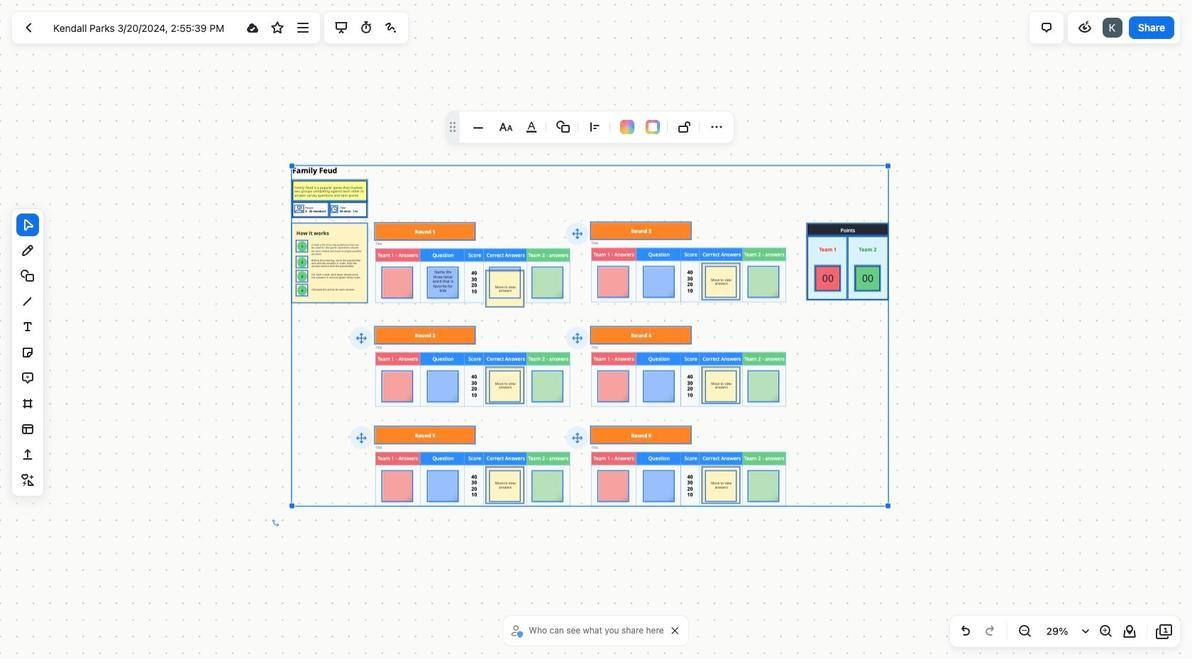 Task type: vqa. For each thing, say whether or not it's contained in the screenshot.
New
no



Task type: describe. For each thing, give the bounding box(es) containing it.
fill menu item
[[621, 120, 635, 134]]

zoom in image
[[1098, 623, 1115, 641]]

pages image
[[1157, 623, 1174, 641]]

presentation image
[[333, 19, 350, 36]]

laser image
[[383, 19, 400, 36]]

1 menu item from the left
[[552, 116, 575, 138]]

undo image
[[958, 623, 975, 641]]

comment panel image
[[1039, 19, 1056, 36]]

timer image
[[358, 19, 375, 36]]

more options image
[[294, 19, 311, 36]]

2 menu item from the left
[[674, 116, 697, 138]]



Task type: locate. For each thing, give the bounding box(es) containing it.
close image
[[672, 628, 679, 635]]

1 horizontal spatial menu item
[[674, 116, 697, 138]]

format styles image
[[498, 119, 515, 136]]

star this whiteboard image
[[269, 19, 287, 36]]

menu item right "fill" 'menu item'
[[674, 116, 697, 138]]

list item
[[1102, 16, 1125, 39]]

menu item
[[552, 116, 575, 138], [674, 116, 697, 138]]

Document name text field
[[43, 16, 239, 39]]

zoom out image
[[1017, 623, 1034, 641]]

menu item right format styles image
[[552, 116, 575, 138]]

list
[[1102, 16, 1125, 39]]

dashboard image
[[21, 19, 38, 36]]

0 horizontal spatial menu item
[[552, 116, 575, 138]]



